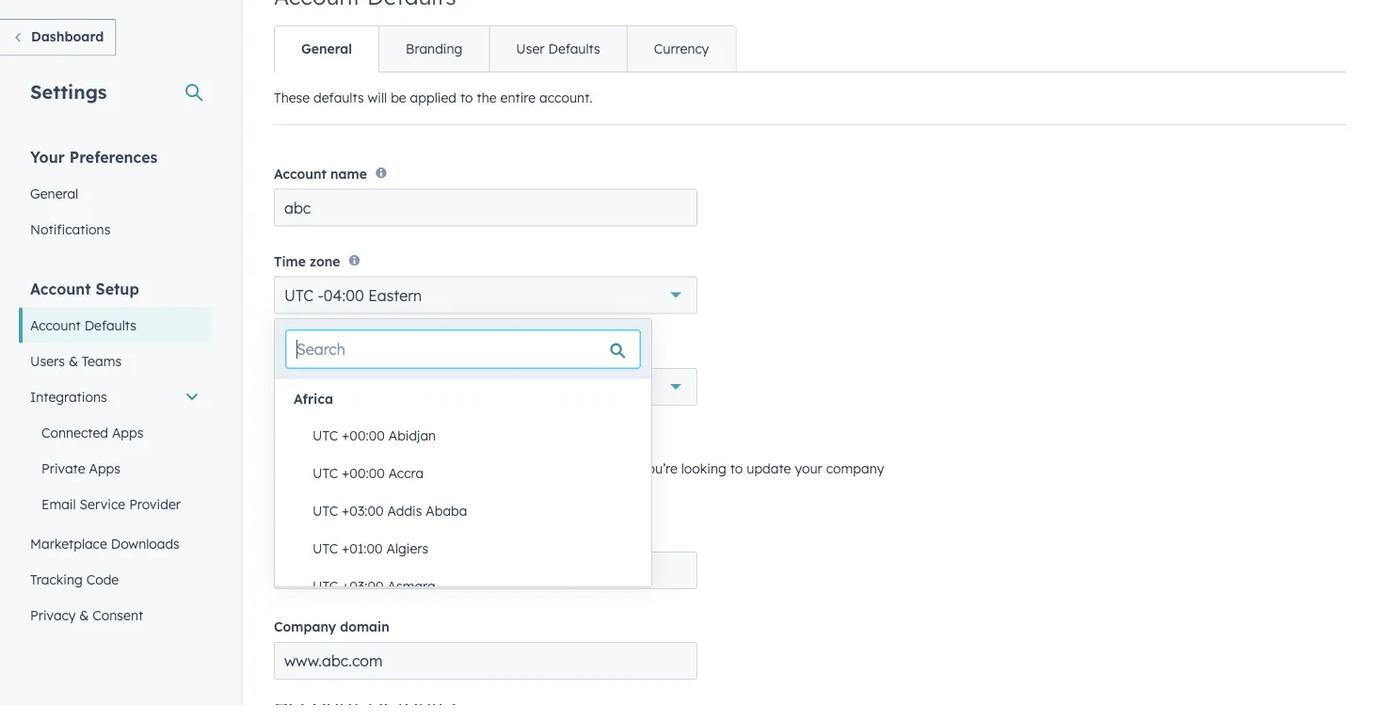Task type: describe. For each thing, give the bounding box(es) containing it.
private
[[41, 460, 85, 476]]

privacy & consent
[[30, 607, 143, 623]]

connected
[[41, 424, 108, 441]]

defaults for account defaults
[[84, 317, 136, 333]]

general link for branding
[[275, 26, 379, 72]]

& for billing
[[502, 483, 512, 499]]

+00:00 for abidjan
[[342, 427, 385, 444]]

default
[[484, 460, 528, 477]]

year
[[315, 345, 345, 361]]

private apps
[[41, 460, 121, 476]]

general link for notifications
[[19, 176, 211, 211]]

email
[[41, 496, 76, 512]]

integrations
[[30, 388, 107, 405]]

utc for utc -04:00 eastern
[[284, 286, 314, 305]]

your preferences element
[[19, 146, 211, 247]]

utc +01:00 algiers button
[[294, 530, 651, 568]]

be for used
[[402, 460, 417, 477]]

users
[[30, 353, 65, 369]]

users & teams link
[[19, 343, 211, 379]]

your preferences
[[30, 147, 158, 166]]

utc for utc +01:00 algiers
[[313, 540, 338, 557]]

fiscal
[[274, 345, 311, 361]]

user defaults link
[[489, 26, 627, 72]]

+01:00
[[342, 540, 383, 557]]

this
[[274, 460, 298, 477]]

utc +03:00 addis ababa button
[[294, 492, 651, 530]]

for
[[350, 483, 368, 499]]

africa
[[294, 391, 333, 407]]

algiers
[[386, 540, 429, 557]]

dashboard
[[31, 28, 104, 45]]

you're
[[640, 460, 678, 477]]

these defaults will be applied to the entire account.
[[274, 89, 593, 106]]

downloads
[[111, 535, 180, 552]]

marketplace downloads
[[30, 535, 180, 552]]

tracking code
[[30, 571, 119, 587]]

ababa
[[426, 503, 467, 519]]

january - december
[[284, 378, 431, 396]]

none field containing africa
[[275, 319, 651, 705]]

private apps link
[[19, 450, 211, 486]]

these
[[274, 89, 310, 106]]

company for company name
[[274, 528, 336, 545]]

visit
[[415, 483, 441, 499]]

if
[[626, 460, 636, 477]]

your
[[795, 460, 823, 477]]

asmara
[[387, 578, 436, 595]]

setup
[[96, 279, 139, 298]]

email service provider link
[[19, 486, 211, 522]]

privacy & consent link
[[19, 597, 211, 633]]

Search search field
[[286, 330, 640, 368]]

marketplace downloads link
[[19, 526, 211, 562]]

consent
[[93, 607, 143, 623]]

company for company domain
[[274, 619, 336, 635]]

utc +00:00 accra button
[[294, 455, 651, 492]]

settings
[[30, 80, 107, 103]]

january - december button
[[274, 368, 698, 406]]

currency
[[654, 40, 709, 57]]

provider
[[129, 496, 181, 512]]

- for december
[[347, 378, 353, 396]]

navigation containing general
[[274, 25, 736, 72]]

this information will be used as a default where needed. if you're looking to update your company information for billing, visit
[[274, 460, 884, 499]]

company domain
[[274, 619, 389, 635]]

account & billing link
[[444, 483, 557, 499]]

defaults
[[314, 89, 364, 106]]

Company domain text field
[[274, 642, 698, 680]]

where
[[532, 460, 569, 477]]

utc +00:00 abidjan button
[[294, 417, 651, 455]]

december
[[357, 378, 431, 396]]

teams
[[82, 353, 122, 369]]

entire
[[500, 89, 536, 106]]

email service provider
[[41, 496, 181, 512]]

abidjan
[[389, 427, 436, 444]]

0 vertical spatial to
[[460, 89, 473, 106]]

to inside this information will be used as a default where needed. if you're looking to update your company information for billing, visit
[[730, 460, 743, 477]]

privacy
[[30, 607, 76, 623]]

used
[[421, 460, 451, 477]]

general for notifications
[[30, 185, 78, 201]]

billing
[[516, 483, 557, 499]]

will for information
[[379, 460, 398, 477]]

account defaults
[[30, 317, 136, 333]]

utc +00:00 abidjan
[[313, 427, 436, 444]]

utc for utc +00:00 abidjan
[[313, 427, 338, 444]]

your
[[30, 147, 65, 166]]

0 vertical spatial information
[[302, 460, 375, 477]]

account & billing
[[444, 483, 557, 499]]

notifications link
[[19, 211, 211, 247]]

account defaults link
[[19, 307, 211, 343]]

name for account name
[[330, 165, 367, 182]]



Task type: locate. For each thing, give the bounding box(es) containing it.
0 horizontal spatial general
[[30, 185, 78, 201]]

1 vertical spatial -
[[347, 378, 353, 396]]

company left domain on the bottom
[[274, 619, 336, 635]]

utc +01:00 algiers
[[313, 540, 429, 557]]

branding
[[406, 40, 463, 57]]

Company name text field
[[274, 552, 698, 589]]

utc inside 'button'
[[313, 503, 338, 519]]

0 vertical spatial company
[[274, 434, 364, 458]]

be left used
[[402, 460, 417, 477]]

1 +00:00 from the top
[[342, 427, 385, 444]]

utc up company domain
[[313, 578, 338, 595]]

1 horizontal spatial defaults
[[548, 40, 600, 57]]

addis
[[387, 503, 422, 519]]

0 vertical spatial name
[[330, 165, 367, 182]]

company name
[[274, 528, 377, 545]]

company
[[826, 460, 884, 477]]

account for account defaults
[[30, 317, 81, 333]]

&
[[69, 353, 78, 369], [502, 483, 512, 499], [79, 607, 89, 623]]

accra
[[389, 465, 424, 482]]

1 vertical spatial general
[[30, 185, 78, 201]]

general link down the "preferences"
[[19, 176, 211, 211]]

general up defaults at the top left
[[301, 40, 352, 57]]

+00:00 for accra
[[342, 465, 385, 482]]

& down the default
[[502, 483, 512, 499]]

company for company information
[[274, 434, 364, 458]]

utc for utc +03:00 asmara
[[313, 578, 338, 595]]

account setup element
[[19, 278, 211, 669]]

1 vertical spatial general link
[[19, 176, 211, 211]]

notifications
[[30, 221, 111, 237]]

3 company from the top
[[274, 619, 336, 635]]

+03:00 for addis
[[342, 503, 384, 519]]

currency link
[[627, 26, 736, 72]]

1 vertical spatial apps
[[89, 460, 121, 476]]

name for company name
[[340, 528, 377, 545]]

utc left +01:00
[[313, 540, 338, 557]]

utc down time zone
[[284, 286, 314, 305]]

apps down integrations button
[[112, 424, 144, 441]]

looking
[[681, 460, 727, 477]]

+03:00 inside button
[[342, 578, 384, 595]]

preferences
[[69, 147, 158, 166]]

0 vertical spatial -
[[318, 286, 324, 305]]

+03:00 for asmara
[[342, 578, 384, 595]]

defaults up the users & teams link
[[84, 317, 136, 333]]

defaults for user defaults
[[548, 40, 600, 57]]

1 horizontal spatial general link
[[275, 26, 379, 72]]

Account name text field
[[274, 189, 698, 226]]

0 horizontal spatial to
[[460, 89, 473, 106]]

account up account defaults
[[30, 279, 91, 298]]

be left applied
[[391, 89, 406, 106]]

integrations button
[[19, 379, 211, 415]]

- inside utc -04:00 eastern "dropdown button"
[[318, 286, 324, 305]]

1 vertical spatial &
[[502, 483, 512, 499]]

be
[[391, 89, 406, 106], [402, 460, 417, 477]]

0 vertical spatial defaults
[[548, 40, 600, 57]]

2 +00:00 from the top
[[342, 465, 385, 482]]

1 horizontal spatial general
[[301, 40, 352, 57]]

account down these
[[274, 165, 327, 182]]

& right 'users'
[[69, 353, 78, 369]]

billing,
[[372, 483, 412, 499]]

2 vertical spatial company
[[274, 619, 336, 635]]

will
[[368, 89, 387, 106], [379, 460, 398, 477]]

information
[[302, 460, 375, 477], [274, 483, 347, 499]]

account name
[[274, 165, 367, 182]]

apps for private apps
[[89, 460, 121, 476]]

name down defaults at the top left
[[330, 165, 367, 182]]

zone
[[310, 253, 340, 269]]

users & teams
[[30, 353, 122, 369]]

to left the at the top of page
[[460, 89, 473, 106]]

- inside january - december popup button
[[347, 378, 353, 396]]

update
[[747, 460, 791, 477]]

general inside your preferences element
[[30, 185, 78, 201]]

branding link
[[379, 26, 489, 72]]

applied
[[410, 89, 457, 106]]

1 horizontal spatial &
[[79, 607, 89, 623]]

utc for utc +00:00 accra
[[313, 465, 338, 482]]

+03:00 inside 'button'
[[342, 503, 384, 519]]

marketplace
[[30, 535, 107, 552]]

utc for utc +03:00 addis ababa
[[313, 503, 338, 519]]

+00:00 up utc +00:00 accra
[[342, 427, 385, 444]]

will right defaults at the top left
[[368, 89, 387, 106]]

utc inside "dropdown button"
[[284, 286, 314, 305]]

the
[[477, 89, 497, 106]]

0 horizontal spatial &
[[69, 353, 78, 369]]

utc -04:00 eastern
[[284, 286, 422, 305]]

service
[[80, 496, 125, 512]]

utc +03:00 addis ababa
[[313, 503, 467, 519]]

tracking
[[30, 571, 83, 587]]

utc up company name
[[313, 503, 338, 519]]

account setup
[[30, 279, 139, 298]]

needed.
[[573, 460, 622, 477]]

a
[[472, 460, 481, 477]]

utc -04:00 eastern button
[[274, 276, 698, 314]]

name down the utc +03:00 addis ababa
[[340, 528, 377, 545]]

general
[[301, 40, 352, 57], [30, 185, 78, 201]]

0 horizontal spatial general link
[[19, 176, 211, 211]]

1 vertical spatial +00:00
[[342, 465, 385, 482]]

+03:00 down +01:00
[[342, 578, 384, 595]]

0 vertical spatial will
[[368, 89, 387, 106]]

2 +03:00 from the top
[[342, 578, 384, 595]]

be inside this information will be used as a default where needed. if you're looking to update your company information for billing, visit
[[402, 460, 417, 477]]

& for consent
[[79, 607, 89, 623]]

navigation
[[274, 25, 736, 72]]

information up "for"
[[302, 460, 375, 477]]

defaults
[[548, 40, 600, 57], [84, 317, 136, 333]]

1 vertical spatial defaults
[[84, 317, 136, 333]]

+00:00
[[342, 427, 385, 444], [342, 465, 385, 482]]

0 horizontal spatial defaults
[[84, 317, 136, 333]]

account up 'users'
[[30, 317, 81, 333]]

information
[[370, 434, 486, 458]]

defaults right user
[[548, 40, 600, 57]]

apps up service
[[89, 460, 121, 476]]

will up billing,
[[379, 460, 398, 477]]

1 vertical spatial company
[[274, 528, 336, 545]]

+03:00
[[342, 503, 384, 519], [342, 578, 384, 595]]

apps for connected apps
[[112, 424, 144, 441]]

connected apps link
[[19, 415, 211, 450]]

& for teams
[[69, 353, 78, 369]]

- right the january
[[347, 378, 353, 396]]

information down this
[[274, 483, 347, 499]]

general link up defaults at the top left
[[275, 26, 379, 72]]

utc inside button
[[313, 578, 338, 595]]

account for account setup
[[30, 279, 91, 298]]

user
[[516, 40, 545, 57]]

+03:00 down "for"
[[342, 503, 384, 519]]

1 horizontal spatial -
[[347, 378, 353, 396]]

1 vertical spatial name
[[340, 528, 377, 545]]

1 horizontal spatial to
[[730, 460, 743, 477]]

1 vertical spatial information
[[274, 483, 347, 499]]

company up this
[[274, 434, 364, 458]]

utc +00:00 accra
[[313, 465, 424, 482]]

1 vertical spatial +03:00
[[342, 578, 384, 595]]

tracking code link
[[19, 562, 211, 597]]

will inside this information will be used as a default where needed. if you're looking to update your company information for billing, visit
[[379, 460, 398, 477]]

0 vertical spatial general
[[301, 40, 352, 57]]

connected apps
[[41, 424, 144, 441]]

general down 'your'
[[30, 185, 78, 201]]

eastern
[[368, 286, 422, 305]]

1 vertical spatial to
[[730, 460, 743, 477]]

1 vertical spatial be
[[402, 460, 417, 477]]

04:00
[[324, 286, 364, 305]]

account.
[[539, 89, 593, 106]]

will for defaults
[[368, 89, 387, 106]]

fiscal year
[[274, 345, 345, 361]]

0 vertical spatial +03:00
[[342, 503, 384, 519]]

2 company from the top
[[274, 528, 336, 545]]

account
[[274, 165, 327, 182], [30, 279, 91, 298], [30, 317, 81, 333], [444, 483, 497, 499]]

user defaults
[[516, 40, 600, 57]]

account for account name
[[274, 165, 327, 182]]

as
[[454, 460, 469, 477]]

apps
[[112, 424, 144, 441], [89, 460, 121, 476]]

1 company from the top
[[274, 434, 364, 458]]

utc
[[284, 286, 314, 305], [313, 427, 338, 444], [313, 465, 338, 482], [313, 503, 338, 519], [313, 540, 338, 557], [313, 578, 338, 595]]

0 vertical spatial &
[[69, 353, 78, 369]]

-
[[318, 286, 324, 305], [347, 378, 353, 396]]

general for branding
[[301, 40, 352, 57]]

0 vertical spatial general link
[[275, 26, 379, 72]]

dashboard link
[[0, 19, 116, 56]]

& right privacy
[[79, 607, 89, 623]]

to left the update
[[730, 460, 743, 477]]

company information
[[274, 434, 486, 458]]

0 vertical spatial +00:00
[[342, 427, 385, 444]]

account for account & billing
[[444, 483, 497, 499]]

0 vertical spatial apps
[[112, 424, 144, 441]]

utc right this
[[313, 465, 338, 482]]

utc +03:00 asmara button
[[294, 568, 651, 605]]

0 vertical spatial be
[[391, 89, 406, 106]]

utc down africa
[[313, 427, 338, 444]]

domain
[[340, 619, 389, 635]]

2 horizontal spatial &
[[502, 483, 512, 499]]

0 horizontal spatial -
[[318, 286, 324, 305]]

- for 04:00
[[318, 286, 324, 305]]

defaults inside the account setup element
[[84, 317, 136, 333]]

general link
[[275, 26, 379, 72], [19, 176, 211, 211]]

company left +01:00
[[274, 528, 336, 545]]

code
[[86, 571, 119, 587]]

account down "a"
[[444, 483, 497, 499]]

time zone
[[274, 253, 340, 269]]

to
[[460, 89, 473, 106], [730, 460, 743, 477]]

utc +03:00 asmara
[[313, 578, 436, 595]]

1 +03:00 from the top
[[342, 503, 384, 519]]

+00:00 up "for"
[[342, 465, 385, 482]]

2 vertical spatial &
[[79, 607, 89, 623]]

None field
[[275, 319, 651, 705]]

- down zone on the top
[[318, 286, 324, 305]]

be for applied
[[391, 89, 406, 106]]

1 vertical spatial will
[[379, 460, 398, 477]]

company
[[274, 434, 364, 458], [274, 528, 336, 545], [274, 619, 336, 635]]

africa list box
[[275, 417, 651, 705]]



Task type: vqa. For each thing, say whether or not it's contained in the screenshot.
3rd 'Press to sort.' element from left
no



